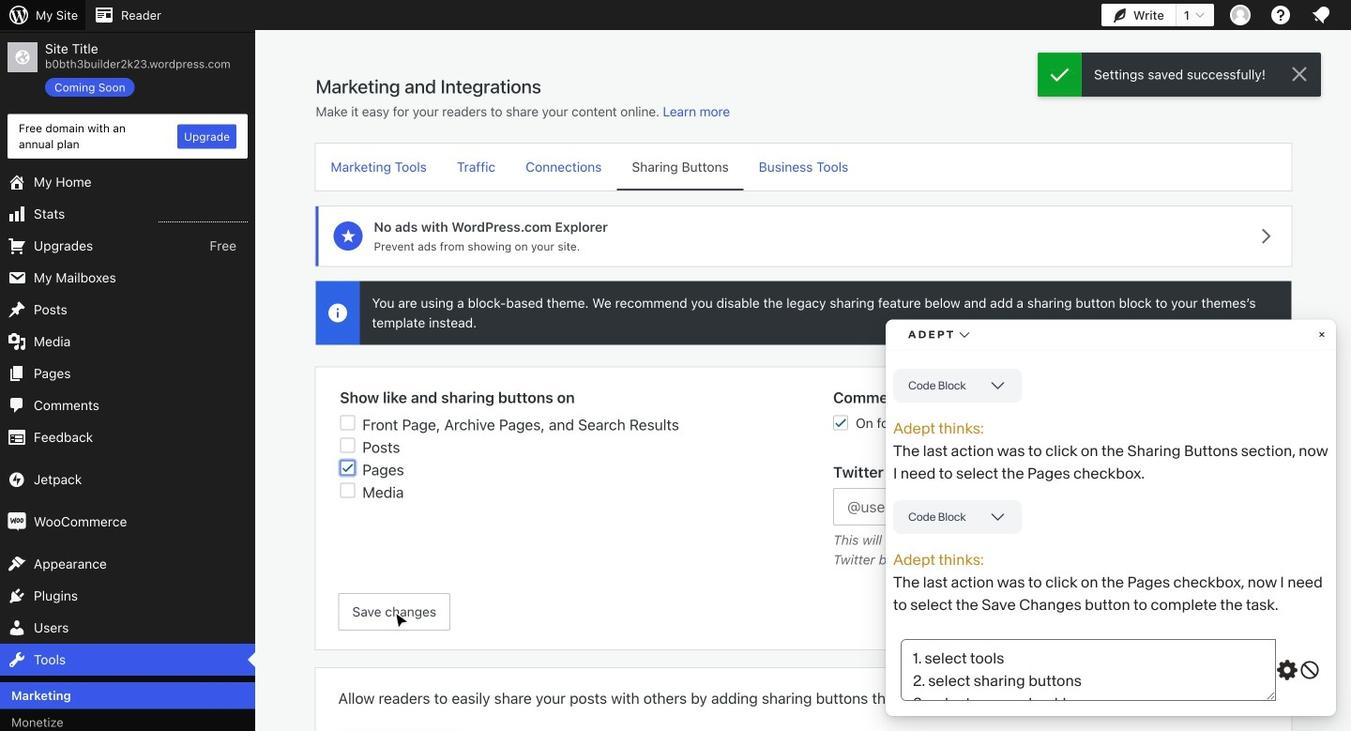 Task type: describe. For each thing, give the bounding box(es) containing it.
1 vertical spatial notice status
[[316, 281, 1292, 345]]

highest hourly views 0 image
[[159, 210, 248, 223]]

0 vertical spatial notice status
[[1038, 53, 1322, 97]]



Task type: locate. For each thing, give the bounding box(es) containing it.
None checkbox
[[340, 415, 355, 430], [834, 415, 849, 430], [340, 438, 355, 453], [340, 460, 355, 475], [340, 483, 355, 498], [340, 415, 355, 430], [834, 415, 849, 430], [340, 438, 355, 453], [340, 460, 355, 475], [340, 483, 355, 498]]

main content
[[310, 74, 1297, 731]]

0 vertical spatial img image
[[8, 470, 26, 489]]

notice status
[[1038, 53, 1322, 97], [316, 281, 1292, 345]]

1 vertical spatial img image
[[8, 513, 26, 531]]

@username text field
[[834, 488, 1268, 526]]

my profile image
[[1231, 5, 1251, 25]]

1 img image from the top
[[8, 470, 26, 489]]

dismiss image
[[1289, 63, 1311, 85]]

2 img image from the top
[[8, 513, 26, 531]]

help image
[[1270, 4, 1293, 26]]

manage your notifications image
[[1310, 4, 1333, 26]]

img image
[[8, 470, 26, 489], [8, 513, 26, 531]]

menu
[[316, 144, 1292, 191]]

wrapper drop image
[[330, 305, 345, 320]]

group
[[310, 386, 804, 503], [804, 386, 1297, 442], [804, 461, 1297, 574]]



Task type: vqa. For each thing, say whether or not it's contained in the screenshot.
"Jetpack Stats" main content
no



